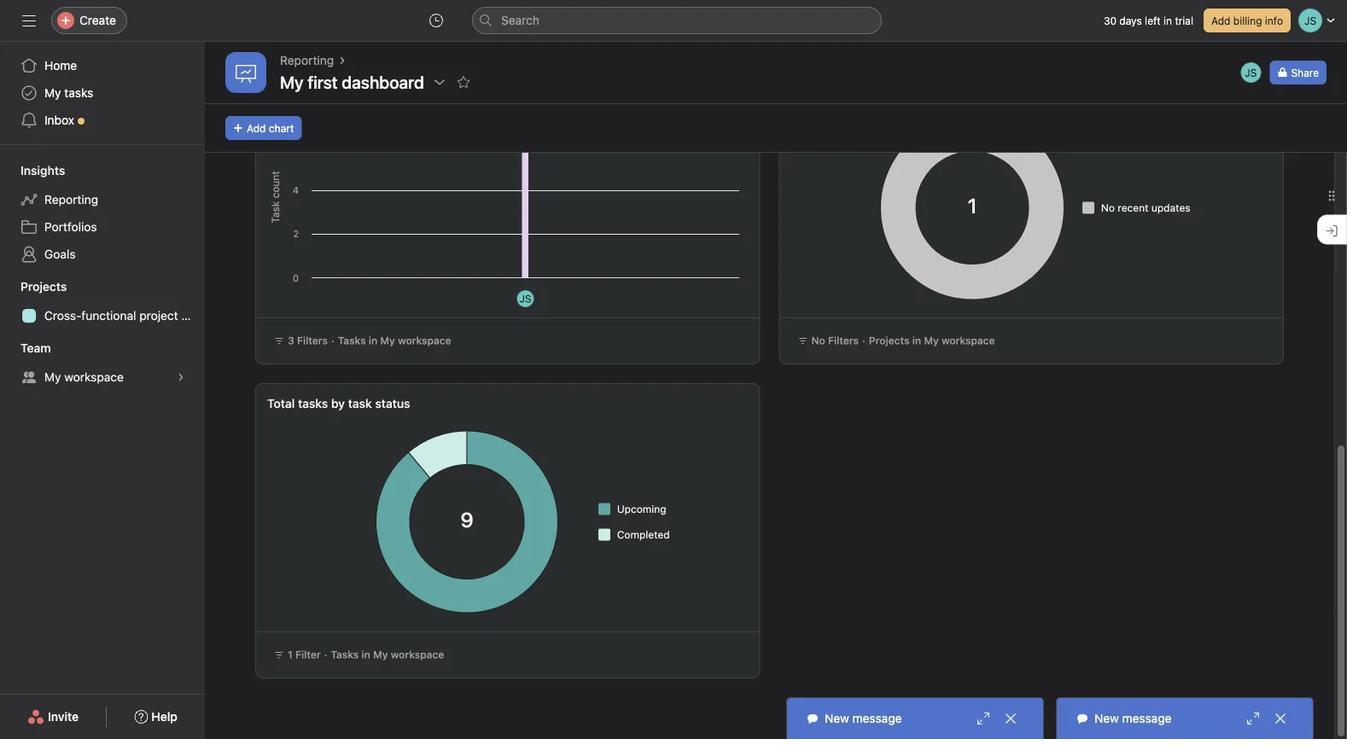 Task type: locate. For each thing, give the bounding box(es) containing it.
completed
[[617, 529, 670, 541]]

no for no filters
[[811, 335, 825, 347]]

0 vertical spatial tasks
[[338, 335, 366, 347]]

0 horizontal spatial no
[[811, 335, 825, 347]]

in
[[1164, 15, 1172, 26], [369, 335, 377, 347], [912, 335, 921, 347], [362, 649, 370, 661]]

share
[[1291, 67, 1319, 79]]

home link
[[10, 52, 195, 79]]

add billing info button
[[1204, 9, 1291, 32]]

share button
[[1270, 61, 1327, 85]]

reporting link up 'my first dashboard'
[[280, 51, 334, 70]]

tasks right filter
[[331, 649, 359, 661]]

project
[[139, 309, 178, 323]]

cross-functional project plan
[[44, 309, 205, 323]]

0 vertical spatial add
[[1211, 15, 1231, 26]]

days
[[1120, 15, 1142, 26]]

tasks left by
[[298, 397, 328, 411]]

0 horizontal spatial new message
[[825, 712, 902, 726]]

1 vertical spatial js
[[519, 293, 531, 305]]

in for 3 filters
[[369, 335, 377, 347]]

0 horizontal spatial tasks
[[64, 86, 93, 100]]

js button
[[1239, 61, 1263, 85]]

1 vertical spatial tasks in my workspace
[[331, 649, 444, 661]]

projects in my workspace
[[869, 335, 995, 347]]

1 horizontal spatial new message
[[1094, 712, 1172, 726]]

2 new message from the left
[[1094, 712, 1172, 726]]

tasks
[[64, 86, 93, 100], [298, 397, 328, 411]]

in right no filters
[[912, 335, 921, 347]]

workspace
[[398, 335, 451, 347], [942, 335, 995, 347], [64, 370, 124, 384], [391, 649, 444, 661]]

filters for no filters
[[828, 335, 859, 347]]

create button
[[51, 7, 127, 34]]

portfolios link
[[10, 213, 195, 241]]

reporting link
[[280, 51, 334, 70], [10, 186, 195, 213]]

insights element
[[0, 155, 205, 271]]

tasks right 3 filters
[[338, 335, 366, 347]]

workspace for 3 filters
[[398, 335, 451, 347]]

teams element
[[0, 333, 205, 394]]

in up task status
[[369, 335, 377, 347]]

0 vertical spatial tasks
[[64, 86, 93, 100]]

tasks in my workspace right filter
[[331, 649, 444, 661]]

0 vertical spatial js
[[1245, 67, 1257, 79]]

1 horizontal spatial filters
[[828, 335, 859, 347]]

add chart button
[[225, 116, 302, 140]]

my
[[280, 72, 304, 92], [44, 86, 61, 100], [380, 335, 395, 347], [924, 335, 939, 347], [44, 370, 61, 384], [373, 649, 388, 661]]

filters
[[297, 335, 328, 347], [828, 335, 859, 347]]

add billing info
[[1211, 15, 1283, 26]]

tasks down home
[[64, 86, 93, 100]]

add
[[1211, 15, 1231, 26], [247, 122, 266, 134]]

js inside js button
[[1245, 67, 1257, 79]]

add to starred image
[[457, 75, 470, 89]]

0 vertical spatial projects
[[20, 280, 67, 294]]

1 horizontal spatial add
[[1211, 15, 1231, 26]]

projects
[[20, 280, 67, 294], [869, 335, 910, 347]]

3 filters
[[288, 335, 328, 347]]

0 horizontal spatial reporting
[[44, 193, 98, 207]]

1 horizontal spatial projects
[[869, 335, 910, 347]]

cross-functional project plan link
[[10, 302, 205, 330]]

1 vertical spatial add
[[247, 122, 266, 134]]

projects button
[[0, 278, 67, 295]]

0 horizontal spatial projects
[[20, 280, 67, 294]]

add for add chart
[[247, 122, 266, 134]]

new message
[[825, 712, 902, 726], [1094, 712, 1172, 726]]

tasks in my workspace for 3 filters
[[338, 335, 451, 347]]

0 horizontal spatial add
[[247, 122, 266, 134]]

reporting up 'my first dashboard'
[[280, 53, 334, 67]]

add for add billing info
[[1211, 15, 1231, 26]]

add left chart
[[247, 122, 266, 134]]

home
[[44, 58, 77, 73]]

projects inside projects dropdown button
[[20, 280, 67, 294]]

recent
[[1118, 202, 1149, 214]]

tasks
[[338, 335, 366, 347], [331, 649, 359, 661]]

trial
[[1175, 15, 1193, 26]]

1 vertical spatial tasks
[[331, 649, 359, 661]]

tasks in my workspace up task status
[[338, 335, 451, 347]]

upcoming
[[617, 503, 666, 515]]

invite
[[48, 710, 79, 724]]

updates
[[1152, 202, 1191, 214]]

0 horizontal spatial filters
[[297, 335, 328, 347]]

projects up cross-
[[20, 280, 67, 294]]

3
[[288, 335, 294, 347]]

1 horizontal spatial reporting link
[[280, 51, 334, 70]]

cross-
[[44, 309, 81, 323]]

1 filters from the left
[[297, 335, 328, 347]]

my workspace link
[[10, 364, 195, 391]]

1 new message from the left
[[825, 712, 902, 726]]

1 horizontal spatial tasks
[[298, 397, 328, 411]]

reporting
[[280, 53, 334, 67], [44, 193, 98, 207]]

1 horizontal spatial no
[[1101, 202, 1115, 214]]

0 vertical spatial reporting
[[280, 53, 334, 67]]

goals link
[[10, 241, 195, 268]]

0 vertical spatial no
[[1101, 202, 1115, 214]]

left
[[1145, 15, 1161, 26]]

reporting link up the portfolios
[[10, 186, 195, 213]]

add left billing
[[1211, 15, 1231, 26]]

projects for projects in my workspace
[[869, 335, 910, 347]]

insights button
[[0, 162, 65, 179]]

1 vertical spatial reporting
[[44, 193, 98, 207]]

1 horizontal spatial js
[[1245, 67, 1257, 79]]

in right filter
[[362, 649, 370, 661]]

tasks inside global element
[[64, 86, 93, 100]]

2 filters from the left
[[828, 335, 859, 347]]

1 vertical spatial no
[[811, 335, 825, 347]]

0 horizontal spatial reporting link
[[10, 186, 195, 213]]

first dashboard
[[308, 72, 424, 92]]

tasks in my workspace
[[338, 335, 451, 347], [331, 649, 444, 661]]

1 vertical spatial projects
[[869, 335, 910, 347]]

projects right no filters
[[869, 335, 910, 347]]

in for 1 filter
[[362, 649, 370, 661]]

workspace for 1 filter
[[391, 649, 444, 661]]

help button
[[123, 702, 189, 732]]

0 vertical spatial tasks in my workspace
[[338, 335, 451, 347]]

reporting up the portfolios
[[44, 193, 98, 207]]

in right the left
[[1164, 15, 1172, 26]]

show options image
[[433, 75, 446, 89]]

workspace for no filters
[[942, 335, 995, 347]]

search
[[501, 13, 540, 27]]

inbox link
[[10, 107, 195, 134]]

hide sidebar image
[[22, 14, 36, 27]]

1 vertical spatial tasks
[[298, 397, 328, 411]]

js
[[1245, 67, 1257, 79], [519, 293, 531, 305]]

1 filter
[[288, 649, 321, 661]]

no for no recent updates
[[1101, 202, 1115, 214]]

no
[[1101, 202, 1115, 214], [811, 335, 825, 347]]

1 horizontal spatial reporting
[[280, 53, 334, 67]]



Task type: describe. For each thing, give the bounding box(es) containing it.
by
[[331, 397, 345, 411]]

total tasks by task status
[[267, 397, 410, 411]]

my inside teams element
[[44, 370, 61, 384]]

projects for projects
[[20, 280, 67, 294]]

invite button
[[16, 702, 90, 732]]

create
[[79, 13, 116, 27]]

my first dashboard
[[280, 72, 424, 92]]

task status
[[348, 397, 410, 411]]

in for no filters
[[912, 335, 921, 347]]

0 horizontal spatial js
[[519, 293, 531, 305]]

no filters
[[811, 335, 859, 347]]

my inside global element
[[44, 86, 61, 100]]

close image
[[1004, 712, 1018, 726]]

30
[[1104, 15, 1117, 26]]

tasks for my
[[64, 86, 93, 100]]

filter
[[295, 649, 321, 661]]

no recent updates
[[1101, 202, 1191, 214]]

my tasks link
[[10, 79, 195, 107]]

billing
[[1233, 15, 1262, 26]]

history image
[[429, 14, 443, 27]]

portfolios
[[44, 220, 97, 234]]

0 vertical spatial reporting link
[[280, 51, 334, 70]]

help
[[151, 710, 178, 724]]

workspace inside teams element
[[64, 370, 124, 384]]

team
[[20, 341, 51, 355]]

info
[[1265, 15, 1283, 26]]

tasks in my workspace for 1 filter
[[331, 649, 444, 661]]

add chart
[[247, 122, 294, 134]]

close image
[[1274, 712, 1287, 726]]

goals
[[44, 247, 76, 261]]

search button
[[472, 7, 882, 34]]

tasks for total
[[298, 397, 328, 411]]

new message for expand new message icon
[[825, 712, 902, 726]]

my workspace
[[44, 370, 124, 384]]

chart
[[269, 122, 294, 134]]

plan
[[181, 309, 205, 323]]

tasks for filter
[[331, 649, 359, 661]]

team button
[[0, 340, 51, 357]]

expand new message image
[[1246, 712, 1260, 726]]

expand new message image
[[977, 712, 990, 726]]

report image
[[236, 62, 256, 83]]

total
[[267, 397, 295, 411]]

reporting inside 'insights' element
[[44, 193, 98, 207]]

tasks for filters
[[338, 335, 366, 347]]

1
[[288, 649, 293, 661]]

functional
[[81, 309, 136, 323]]

my tasks
[[44, 86, 93, 100]]

filters for 3 filters
[[297, 335, 328, 347]]

search list box
[[472, 7, 882, 34]]

insights
[[20, 163, 65, 178]]

projects element
[[0, 271, 205, 333]]

30 days left in trial
[[1104, 15, 1193, 26]]

1 vertical spatial reporting link
[[10, 186, 195, 213]]

global element
[[0, 42, 205, 144]]

see details, my workspace image
[[176, 372, 186, 382]]

inbox
[[44, 113, 74, 127]]

new message for expand new message image
[[1094, 712, 1172, 726]]



Task type: vqa. For each thing, say whether or not it's contained in the screenshot.
5️⃣ Completed checkbox
no



